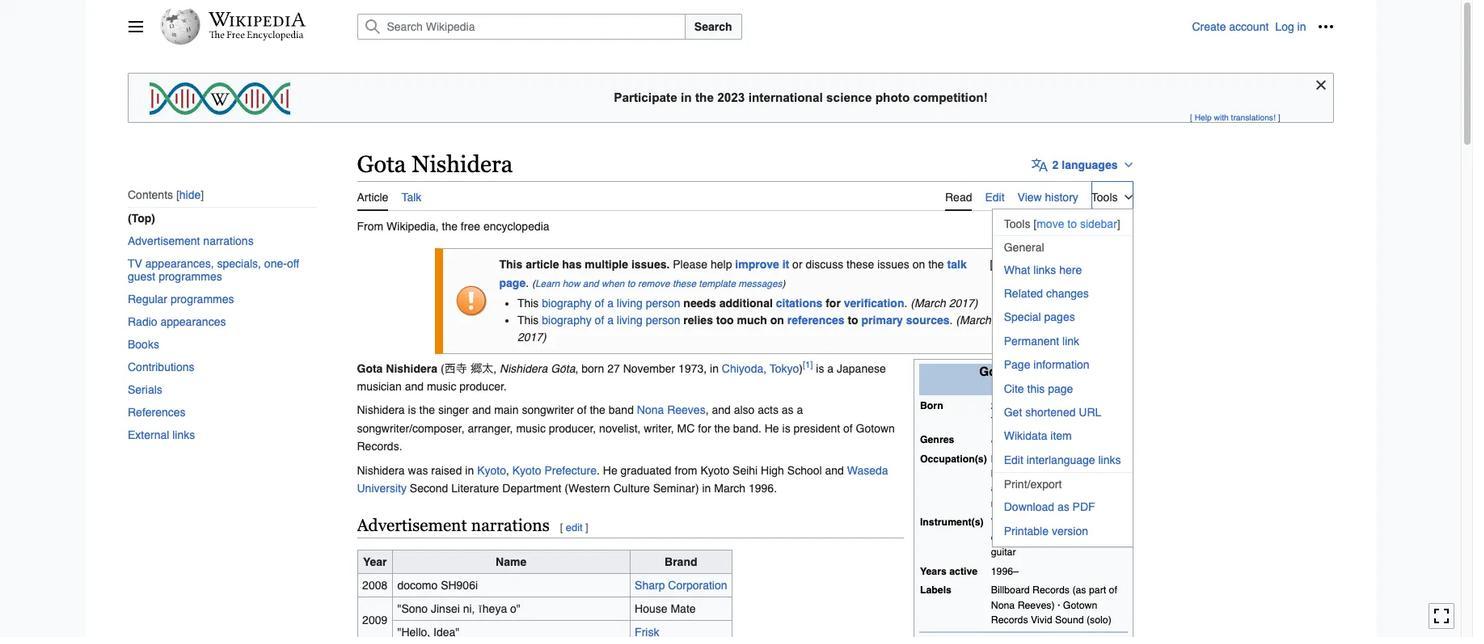 Task type: locate. For each thing, give the bounding box(es) containing it.
1 vertical spatial these
[[673, 278, 696, 289]]

0 horizontal spatial as
[[782, 404, 794, 417]]

2017 down learn
[[517, 331, 543, 344]]

īheya
[[478, 602, 507, 615]]

records inside the gotown records vivid sound (solo)
[[991, 615, 1028, 626]]

in up 'literature'
[[465, 464, 474, 477]]

guest
[[127, 270, 155, 283]]

0 horizontal spatial advertisement
[[127, 235, 200, 248]]

0 horizontal spatial songwriter
[[522, 404, 574, 417]]

kyoto up 'literature'
[[477, 464, 506, 477]]

records
[[1033, 585, 1070, 596], [991, 615, 1028, 626]]

on right much
[[770, 314, 784, 327]]

the left free
[[442, 220, 458, 233]]

, and also acts as a songwriter/composer, arranger, music producer, novelist, writer, mc for the band. he is president of gotown records.
[[357, 404, 895, 453]]

0 vertical spatial 西寺
[[444, 363, 467, 374]]

too
[[716, 314, 734, 327]]

citations link
[[776, 297, 822, 310]]

the left talk
[[928, 258, 944, 271]]

music up the singer
[[427, 380, 456, 393]]

for right mc
[[698, 422, 711, 435]]

0 vertical spatial 2017
[[949, 297, 974, 310]]

second literature department (western culture seminar) in march 1996.
[[407, 482, 777, 495]]

main
[[494, 404, 519, 417]]

links up related changes
[[1034, 263, 1056, 276]]

he up "second literature department (western culture seminar) in march 1996."
[[603, 464, 617, 477]]

( down "article"
[[532, 278, 535, 289]]

tv
[[127, 257, 142, 270]]

0 horizontal spatial advertisement narrations
[[127, 235, 253, 248]]

2 horizontal spatial kyoto
[[700, 464, 729, 477]]

page up 1973
[[1048, 382, 1073, 395]]

0 horizontal spatial [
[[560, 522, 563, 534]]

1 vertical spatial 27
[[991, 400, 1002, 412]]

2 living from the top
[[617, 314, 643, 327]]

he
[[765, 422, 779, 435], [603, 464, 617, 477]]

contents hide
[[127, 189, 200, 202]]

hide image
[[1311, 75, 1330, 95]]

gotown down (as
[[1063, 600, 1097, 611]]

1 horizontal spatial records
[[1033, 585, 1070, 596]]

advertisement
[[127, 235, 200, 248], [357, 516, 467, 535]]

wikipedia,
[[386, 220, 439, 233]]

] right translations!
[[1278, 112, 1280, 122]]

citations
[[776, 297, 822, 310]]

1 vertical spatial programmes
[[170, 293, 234, 306]]

article link
[[357, 181, 388, 211]]

november up japan
[[1005, 400, 1051, 412]]

1 horizontal spatial kyoto
[[512, 464, 541, 477]]

permanent
[[1004, 335, 1059, 348]]

0 vertical spatial person
[[646, 297, 680, 310]]

march left "special"
[[960, 314, 991, 327]]

these left issues
[[847, 258, 874, 271]]

person for relies too much on
[[646, 314, 680, 327]]

songwriter up producer, on the left bottom
[[522, 404, 574, 417]]

1996–
[[991, 566, 1019, 577]]

hide right contents
[[179, 189, 200, 202]]

1 horizontal spatial hide
[[993, 258, 1015, 271]]

1 vertical spatial 西寺
[[997, 381, 1021, 393]]

1 vertical spatial for
[[698, 422, 711, 435]]

mate
[[671, 602, 696, 615]]

issues.
[[631, 258, 670, 271]]

1 vertical spatial is
[[408, 404, 416, 417]]

links inside what links here link
[[1034, 263, 1056, 276]]

( up the singer
[[441, 362, 444, 375]]

and inside the is a japanese musician and music producer.
[[405, 380, 424, 393]]

cite this page
[[1004, 382, 1073, 395]]

person for needs additional
[[646, 297, 680, 310]]

1 vertical spatial gotown
[[1063, 600, 1097, 611]]

, up producer.
[[493, 362, 497, 375]]

gota up musician
[[357, 362, 383, 375]]

and right how
[[583, 278, 599, 289]]

advertisement narrations down 'literature'
[[357, 516, 550, 535]]

these down please
[[673, 278, 696, 289]]

0 vertical spatial this
[[499, 258, 523, 271]]

brand
[[665, 555, 697, 568]]

0 vertical spatial to
[[1067, 217, 1077, 230]]

what
[[1004, 263, 1030, 276]]

producer
[[1066, 483, 1105, 494]]

biography of a living person link
[[542, 297, 680, 310], [542, 314, 680, 327]]

1 vertical spatial ]
[[585, 522, 588, 534]]

arranger
[[991, 483, 1029, 494]]

learn how and when to remove these template messages link
[[535, 278, 782, 289]]

0 vertical spatial these
[[847, 258, 874, 271]]

years active
[[920, 566, 978, 577]]

music inside music producer novelist
[[1037, 483, 1063, 494]]

band
[[609, 404, 634, 417]]

in right 1973,
[[710, 362, 719, 375]]

nona down 'billboard'
[[991, 600, 1015, 611]]

1 vertical spatial living
[[617, 314, 643, 327]]

encyclopedia
[[483, 220, 549, 233]]

hide inside hide dropdown button
[[993, 258, 1015, 271]]

on right issues
[[913, 258, 925, 271]]

1 horizontal spatial ]
[[1278, 112, 1280, 122]]

1 vertical spatial march
[[960, 314, 991, 327]]

advertisement up appearances, in the top left of the page
[[127, 235, 200, 248]]

1 vertical spatial november
[[1005, 400, 1051, 412]]

the up songwriter/composer, in the bottom of the page
[[419, 404, 435, 417]]

0 vertical spatial 郷太
[[471, 363, 493, 374]]

in inside gota nishidera ( 西寺 郷太 , nishidera gōta , born 27 november 1973, in chiyoda, tokyo ) [1]
[[710, 362, 719, 375]]

links up producer
[[1098, 453, 1121, 466]]

2 biography of a living person link from the top
[[542, 314, 680, 327]]

gotown
[[856, 422, 895, 435], [1063, 600, 1097, 611]]

one-
[[264, 257, 287, 270]]

programmes up appearances
[[170, 293, 234, 306]]

photo
[[875, 90, 910, 104]]

0 vertical spatial advertisement narrations
[[127, 235, 253, 248]]

1 horizontal spatial 2017
[[949, 297, 974, 310]]

1 vertical spatial biography
[[542, 314, 592, 327]]

(
[[532, 278, 535, 289], [911, 297, 914, 310], [956, 314, 960, 327], [441, 362, 444, 375]]

page information
[[1004, 358, 1090, 371]]

nishidera
[[412, 151, 513, 177], [386, 362, 437, 375], [500, 362, 548, 375], [1011, 365, 1068, 379], [357, 404, 405, 417], [357, 464, 405, 477]]

music inside music sequencer drums
[[1029, 517, 1055, 528]]

0 horizontal spatial tools
[[1004, 217, 1030, 230]]

create
[[1192, 20, 1226, 33]]

0 vertical spatial 27
[[607, 362, 620, 375]]

[ help with translations! ]
[[1190, 112, 1280, 122]]

1 vertical spatial advertisement
[[357, 516, 467, 535]]

1 horizontal spatial [
[[1190, 112, 1192, 122]]

[ inside gota nishidera element
[[560, 522, 563, 534]]

the free encyclopedia image
[[209, 31, 304, 41]]

2 horizontal spatial march
[[960, 314, 991, 327]]

1 horizontal spatial songwriter
[[1069, 453, 1115, 465]]

0 vertical spatial as
[[782, 404, 794, 417]]

0 horizontal spatial 27
[[607, 362, 620, 375]]

genres
[[920, 434, 954, 446]]

the left the 'band'
[[590, 404, 605, 417]]

advertisement narrations up appearances, in the top left of the page
[[127, 235, 253, 248]]

music inside the is a japanese musician and music producer.
[[427, 380, 456, 393]]

is up songwriter/composer, in the bottom of the page
[[408, 404, 416, 417]]

1 vertical spatial links
[[172, 429, 195, 442]]

advertisement narrations inside gota nishidera element
[[357, 516, 550, 535]]

advertisement down second
[[357, 516, 467, 535]]

in right "participate"
[[681, 90, 692, 104]]

郷太 up producer.
[[471, 363, 493, 374]]

gotown inside the gotown records vivid sound (solo)
[[1063, 600, 1097, 611]]

singer
[[438, 404, 469, 417]]

occupation(s)
[[920, 453, 987, 465]]

郷太 inside gota nishidera ( 西寺 郷太 , nishidera gōta , born 27 november 1973, in chiyoda, tokyo ) [1]
[[471, 363, 493, 374]]

27 november 1973 (age 49) tokyo, japan
[[991, 400, 1116, 427]]

culture
[[613, 482, 650, 495]]

create account log in
[[1192, 20, 1306, 33]]

kyoto prefecture link
[[512, 464, 597, 477]]

translations!
[[1231, 112, 1276, 122]]

and left also
[[712, 404, 731, 417]]

for inside ', and also acts as a songwriter/composer, arranger, music producer, novelist, writer, mc for the band. he is president of gotown records.'
[[698, 422, 711, 435]]

in right seminar)
[[702, 482, 711, 495]]

programmes inside tv appearances, specials, one-off guest programmes
[[158, 270, 222, 283]]

records up reeves)
[[1033, 585, 1070, 596]]

[ left help
[[1190, 112, 1192, 122]]

off
[[287, 257, 299, 270]]

of inside billboard records (as part of nona reeves)
[[1109, 585, 1117, 596]]

kyoto right from
[[700, 464, 729, 477]]

27 up tokyo,
[[991, 400, 1002, 412]]

0 horizontal spatial ]
[[585, 522, 588, 534]]

is right [1]
[[816, 362, 824, 375]]

reeves
[[667, 404, 706, 417]]

gotown up waseda
[[856, 422, 895, 435]]

external links link
[[127, 424, 317, 447]]

1 horizontal spatial gotown
[[1063, 600, 1097, 611]]

tools for tools
[[1091, 191, 1118, 203]]

nishidera up university
[[357, 464, 405, 477]]

27 right born
[[607, 362, 620, 375]]

3 kyoto from the left
[[700, 464, 729, 477]]

0 horizontal spatial 西寺
[[444, 363, 467, 374]]

nona up writer,
[[637, 404, 664, 417]]

view
[[1018, 191, 1042, 203]]

1 person from the top
[[646, 297, 680, 310]]

tools up sidebar
[[1091, 191, 1118, 203]]

0 vertical spatial hide
[[179, 189, 200, 202]]

1 vertical spatial page
[[1048, 382, 1073, 395]]

西寺 inside gota nishidera ( 西寺 郷太 , nishidera gōta , born 27 november 1973, in chiyoda, tokyo ) [1]
[[444, 363, 467, 374]]

biography of a living person link for relies
[[542, 314, 680, 327]]

0 vertical spatial [
[[1190, 112, 1192, 122]]

music down the nishidera is the singer and main songwriter of the band nona reeves
[[516, 422, 546, 435]]

he down acts
[[765, 422, 779, 435]]

acts
[[758, 404, 779, 417]]

1 vertical spatial advertisement narrations
[[357, 516, 550, 535]]

references link
[[127, 401, 317, 424]]

to down verification
[[848, 314, 858, 327]]

view history link
[[1018, 181, 1078, 209]]

is left president
[[782, 422, 790, 435]]

account
[[1229, 20, 1269, 33]]

as up music sequencer link
[[1057, 501, 1069, 514]]

general
[[1004, 241, 1044, 254]]

0 horizontal spatial on
[[770, 314, 784, 327]]

multiple
[[585, 258, 628, 271]]

0 horizontal spatial for
[[698, 422, 711, 435]]

[ for [ help with translations! ]
[[1190, 112, 1192, 122]]

西寺 up producer.
[[444, 363, 467, 374]]

narrations down (top) link
[[203, 235, 253, 248]]

2 biography from the top
[[542, 314, 592, 327]]

of inside ', and also acts as a songwriter/composer, arranger, music producer, novelist, writer, mc for the band. he is president of gotown records.'
[[843, 422, 853, 435]]

menu image
[[127, 19, 144, 35]]

1 biography from the top
[[542, 297, 592, 310]]

1 vertical spatial 郷太
[[1026, 381, 1051, 393]]

waseda
[[847, 464, 888, 477]]

wikipedia image
[[208, 12, 305, 27]]

0 vertical spatial he
[[765, 422, 779, 435]]

1 vertical spatial person
[[646, 314, 680, 327]]

0 horizontal spatial page
[[499, 276, 526, 289]]

gota nishidera element
[[357, 211, 1133, 637]]

1 vertical spatial [
[[560, 522, 563, 534]]

, left born
[[575, 362, 578, 375]]

as right acts
[[782, 404, 794, 417]]

records for vivid
[[991, 615, 1028, 626]]

musician
[[357, 380, 402, 393]]

of
[[595, 297, 604, 310], [595, 314, 604, 327], [577, 404, 587, 417], [843, 422, 853, 435], [1109, 585, 1117, 596]]

years
[[920, 566, 947, 577]]

get
[[1004, 406, 1022, 419]]

advertisement narrations link
[[127, 230, 317, 253]]

log in and more options image
[[1317, 19, 1334, 35]]

, left also
[[706, 404, 709, 417]]

0 horizontal spatial links
[[172, 429, 195, 442]]

2 vertical spatial links
[[1098, 453, 1121, 466]]

and up arranger,
[[472, 404, 491, 417]]

page down "article"
[[499, 276, 526, 289]]

november left 1973,
[[623, 362, 675, 375]]

regular programmes link
[[127, 288, 317, 311]]

narrations up name
[[471, 516, 550, 535]]

[ edit ]
[[560, 522, 588, 534]]

1 horizontal spatial as
[[1057, 501, 1069, 514]]

[ for [ edit ]
[[560, 522, 563, 534]]

links for what
[[1034, 263, 1056, 276]]

music up electronic
[[1029, 517, 1055, 528]]

the inside ', and also acts as a songwriter/composer, arranger, music producer, novelist, writer, mc for the band. he is president of gotown records.'
[[714, 422, 730, 435]]

docomo
[[397, 579, 438, 592]]

0 vertical spatial is
[[816, 362, 824, 375]]

hide button
[[176, 189, 203, 202]]

records inside billboard records (as part of nona reeves)
[[1033, 585, 1070, 596]]

nishidera up cite this page
[[1011, 365, 1068, 379]]

print/export
[[1004, 478, 1062, 491]]

to right the move
[[1067, 217, 1077, 230]]

1 vertical spatial narrations
[[471, 516, 550, 535]]

0 horizontal spatial 郷太
[[471, 363, 493, 374]]

writer,
[[644, 422, 674, 435]]

0 horizontal spatial records
[[991, 615, 1028, 626]]

0 vertical spatial tools
[[1091, 191, 1118, 203]]

0 horizontal spatial narrations
[[203, 235, 253, 248]]

, up department
[[506, 464, 509, 477]]

born
[[920, 400, 943, 412]]

1 vertical spatial edit
[[1004, 453, 1023, 466]]

2 person from the top
[[646, 314, 680, 327]]

0 horizontal spatial to
[[627, 278, 635, 289]]

0 horizontal spatial 2017
[[517, 331, 543, 344]]

music up producer
[[1079, 468, 1105, 479]]

1 horizontal spatial narrations
[[471, 516, 550, 535]]

university
[[357, 482, 407, 495]]

0 vertical spatial november
[[623, 362, 675, 375]]

edit left view
[[985, 191, 1005, 203]]

person left the relies
[[646, 314, 680, 327]]

[ left edit link in the bottom left of the page
[[560, 522, 563, 534]]

a inside ', and also acts as a songwriter/composer, arranger, music producer, novelist, writer, mc for the band. he is president of gotown records.'
[[797, 404, 803, 417]]

links inside external links 'link'
[[172, 429, 195, 442]]

and right musician
[[405, 380, 424, 393]]

0 vertical spatial for
[[826, 297, 841, 310]]

music for music sequencer drums
[[1029, 517, 1055, 528]]

create account link
[[1192, 20, 1269, 33]]

tools up general
[[1004, 217, 1030, 230]]

西寺 inside gota nishidera 西寺 郷太
[[997, 381, 1021, 393]]

guitar
[[991, 547, 1016, 558]]

records down 'billboard'
[[991, 615, 1028, 626]]

programmes up regular programmes
[[158, 270, 222, 283]]

2 vertical spatial is
[[782, 422, 790, 435]]

1 vertical spatial tools
[[1004, 217, 1030, 230]]

2017 up sources
[[949, 297, 974, 310]]

this for this biography of a living person needs additional citations for verification . ( march 2017 )
[[517, 297, 539, 310]]

and inside . ( learn how and when to remove these template messages )
[[583, 278, 599, 289]]

西寺 down page
[[997, 381, 1021, 393]]

2 horizontal spatial is
[[816, 362, 824, 375]]

to right when
[[627, 278, 635, 289]]

and inside ', and also acts as a songwriter/composer, arranger, music producer, novelist, writer, mc for the band. he is president of gotown records.'
[[712, 404, 731, 417]]

read link
[[945, 181, 972, 211]]

0 vertical spatial links
[[1034, 263, 1056, 276]]

the left band.
[[714, 422, 730, 435]]

1 horizontal spatial advertisement
[[357, 516, 467, 535]]

narrations
[[203, 235, 253, 248], [471, 516, 550, 535]]

wikidata item
[[1004, 430, 1072, 443]]

nishidera up musician
[[386, 362, 437, 375]]

gota inside gota nishidera 西寺 郷太
[[979, 365, 1008, 379]]

music inside the music arranger
[[1079, 468, 1105, 479]]

this biography of a living person needs additional citations for verification . ( march 2017 )
[[517, 297, 978, 310]]

郷太 down page information
[[1026, 381, 1051, 393]]

1 living from the top
[[617, 297, 643, 310]]

gota inside gota nishidera ( 西寺 郷太 , nishidera gōta , born 27 november 1973, in chiyoda, tokyo ) [1]
[[357, 362, 383, 375]]

1 horizontal spatial is
[[782, 422, 790, 435]]

j-pop link
[[991, 434, 1016, 446]]

1 vertical spatial this
[[517, 297, 539, 310]]

0 vertical spatial ]
[[1278, 112, 1280, 122]]

tv appearances, specials, one-off guest programmes link
[[127, 253, 317, 288]]

1 vertical spatial on
[[770, 314, 784, 327]]

] right edit link in the bottom left of the page
[[585, 522, 588, 534]]

1 vertical spatial he
[[603, 464, 617, 477]]

music sequencer link
[[1029, 517, 1104, 528]]

gotown records vivid sound (solo)
[[991, 600, 1112, 626]]

1 biography of a living person link from the top
[[542, 297, 680, 310]]

november inside gota nishidera ( 西寺 郷太 , nishidera gōta , born 27 november 1973, in chiyoda, tokyo ) [1]
[[623, 362, 675, 375]]

music down 'composer'
[[1037, 483, 1063, 494]]

0 vertical spatial biography
[[542, 297, 592, 310]]

verification link
[[844, 297, 904, 310]]

1 vertical spatial to
[[627, 278, 635, 289]]

1 horizontal spatial advertisement narrations
[[357, 516, 550, 535]]

0 vertical spatial edit
[[985, 191, 1005, 203]]

0 horizontal spatial kyoto
[[477, 464, 506, 477]]

sharp
[[635, 579, 665, 592]]

0 vertical spatial biography of a living person link
[[542, 297, 680, 310]]

0 vertical spatial page
[[499, 276, 526, 289]]

waseda university link
[[357, 464, 888, 495]]

to inside . ( learn how and when to remove these template messages )
[[627, 278, 635, 289]]

and for musician
[[405, 380, 424, 393]]

hide down general
[[993, 258, 1015, 271]]

free
[[461, 220, 480, 233]]

1 horizontal spatial he
[[765, 422, 779, 435]]

related
[[1004, 287, 1043, 300]]

and
[[583, 278, 599, 289], [405, 380, 424, 393], [472, 404, 491, 417], [712, 404, 731, 417], [825, 464, 844, 477]]

science
[[826, 90, 872, 104]]

kyoto up department
[[512, 464, 541, 477]]

a
[[607, 297, 614, 310], [607, 314, 614, 327], [827, 362, 834, 375], [797, 404, 803, 417]]

0 vertical spatial on
[[913, 258, 925, 271]]

gota up article link
[[357, 151, 406, 177]]

1 vertical spatial biography of a living person link
[[542, 314, 680, 327]]

0 vertical spatial records
[[1033, 585, 1070, 596]]

sh906i
[[441, 579, 478, 592]]

gota up 'cite'
[[979, 365, 1008, 379]]

person down the learn how and when to remove these template messages "link"
[[646, 297, 680, 310]]

1 vertical spatial 2017
[[517, 331, 543, 344]]

gota nishidera ( 西寺 郷太 , nishidera gōta , born 27 november 1973, in chiyoda, tokyo ) [1]
[[357, 359, 813, 375]]

1 horizontal spatial for
[[826, 297, 841, 310]]

links right external
[[172, 429, 195, 442]]

]
[[1278, 112, 1280, 122], [585, 522, 588, 534]]



Task type: vqa. For each thing, say whether or not it's contained in the screenshot.
first x small image from the bottom
no



Task type: describe. For each thing, give the bounding box(es) containing it.
27 inside the 27 november 1973 (age 49) tokyo, japan
[[991, 400, 1002, 412]]

name
[[496, 555, 527, 568]]

. up the primary sources link
[[904, 297, 907, 310]]

0 vertical spatial songwriter
[[522, 404, 574, 417]]

1 horizontal spatial on
[[913, 258, 925, 271]]

president
[[794, 422, 840, 435]]

edit for edit interlanguage links
[[1004, 453, 1023, 466]]

this for this biography of a living person relies too much on references to primary sources .
[[517, 314, 539, 327]]

) inside gota nishidera ( 西寺 郷太 , nishidera gōta , born 27 november 1973, in chiyoda, tokyo ) [1]
[[799, 362, 803, 375]]

music sequencer drums
[[991, 517, 1104, 543]]

edit interlanguage links
[[1004, 453, 1121, 466]]

records for (as
[[1033, 585, 1070, 596]]

special pages link
[[993, 306, 1132, 329]]

1 horizontal spatial these
[[847, 258, 874, 271]]

chiyoda,
[[722, 362, 767, 375]]

"sono
[[397, 602, 428, 615]]

or
[[792, 258, 802, 271]]

read
[[945, 191, 972, 203]]

a inside the is a japanese musician and music producer.
[[827, 362, 834, 375]]

biography for this biography of a living person needs additional citations for verification . ( march 2017 )
[[542, 297, 592, 310]]

specials,
[[217, 257, 261, 270]]

and for singer
[[472, 404, 491, 417]]

0 vertical spatial narrations
[[203, 235, 253, 248]]

download as pdf link
[[993, 496, 1132, 518]]

edit link
[[566, 522, 583, 534]]

books
[[127, 338, 159, 351]]

serials
[[127, 384, 162, 396]]

27 inside gota nishidera ( 西寺 郷太 , nishidera gōta , born 27 november 1973, in chiyoda, tokyo ) [1]
[[607, 362, 620, 375]]

2017 inside 'march 2017'
[[517, 331, 543, 344]]

. up "second literature department (western culture seminar) in march 1996."
[[597, 464, 600, 477]]

log in link
[[1275, 20, 1306, 33]]

japanese
[[837, 362, 886, 375]]

narrations inside gota nishidera element
[[471, 516, 550, 535]]

electronic
[[1027, 532, 1070, 543]]

music for music arranger
[[1079, 468, 1105, 479]]

biography for this biography of a living person relies too much on references to primary sources .
[[542, 314, 592, 327]]

permanent link
[[1004, 335, 1079, 348]]

fullscreen image
[[1433, 608, 1450, 624]]

get shortened url
[[1004, 406, 1101, 419]]

was
[[408, 464, 428, 477]]

march inside 'march 2017'
[[960, 314, 991, 327]]

Search search field
[[338, 14, 1192, 40]]

nona reeves link
[[637, 404, 706, 417]]

nishidera up 'talk' link
[[412, 151, 513, 177]]

(solo)
[[1087, 615, 1112, 626]]

2008
[[362, 579, 387, 592]]

novelist,
[[599, 422, 641, 435]]

this for this article has multiple issues. please help improve it or discuss these issues on the
[[499, 258, 523, 271]]

second
[[410, 482, 448, 495]]

hide button
[[988, 256, 1020, 274]]

this article has multiple issues. please help improve it or discuss these issues on the
[[499, 258, 947, 271]]

link
[[1062, 335, 1079, 348]]

j-pop
[[991, 434, 1016, 446]]

tools for tools move to sidebar
[[1004, 217, 1030, 230]]

records.
[[357, 440, 402, 453]]

living for needs
[[617, 297, 643, 310]]

is inside ', and also acts as a songwriter/composer, arranger, music producer, novelist, writer, mc for the band. he is president of gotown records.'
[[782, 422, 790, 435]]

what links here link
[[993, 258, 1132, 281]]

biography of a living person link for needs
[[542, 297, 680, 310]]

0 horizontal spatial hide
[[179, 189, 200, 202]]

links for external
[[172, 429, 195, 442]]

banner logo image
[[149, 82, 290, 114]]

1 kyoto from the left
[[477, 464, 506, 477]]

personal tools navigation
[[1192, 14, 1338, 40]]

improve
[[735, 258, 779, 271]]

( right sources
[[956, 314, 960, 327]]

music for music producer novelist
[[1037, 483, 1063, 494]]

special
[[1004, 311, 1041, 324]]

links inside the edit interlanguage links link
[[1098, 453, 1121, 466]]

nishidera inside gota nishidera 西寺 郷太
[[1011, 365, 1068, 379]]

learn
[[535, 278, 560, 289]]

[1] link
[[803, 359, 813, 370]]

1 vertical spatial as
[[1057, 501, 1069, 514]]

issues
[[877, 258, 909, 271]]

wikidata
[[1004, 430, 1047, 443]]

( inside . ( learn how and when to remove these template messages )
[[532, 278, 535, 289]]

0 vertical spatial nona
[[637, 404, 664, 417]]

house mate
[[635, 602, 696, 615]]

gota for gota nishidera 西寺 郷太
[[979, 365, 1008, 379]]

kyoto link
[[477, 464, 506, 477]]

is inside the is a japanese musician and music producer.
[[816, 362, 824, 375]]

[ help with translations! ] link
[[1190, 112, 1280, 122]]

as inside ', and also acts as a songwriter/composer, arranger, music producer, novelist, writer, mc for the band. he is president of gotown records.'
[[782, 404, 794, 417]]

0 vertical spatial advertisement
[[127, 235, 200, 248]]

0 horizontal spatial he
[[603, 464, 617, 477]]

electronic keyboard link
[[1027, 532, 1113, 543]]

needs
[[683, 297, 716, 310]]

radio
[[127, 316, 157, 329]]

gota nishidera main content
[[350, 142, 1334, 637]]

primary
[[861, 314, 903, 327]]

gota for gota nishidera
[[357, 151, 406, 177]]

in inside personal tools 'navigation'
[[1297, 20, 1306, 33]]

band.
[[733, 422, 761, 435]]

chiyoda, tokyo link
[[722, 362, 799, 375]]

help
[[1195, 112, 1212, 122]]

Search Wikipedia search field
[[357, 14, 685, 40]]

high
[[761, 464, 784, 477]]

jinsei
[[431, 602, 460, 615]]

cite this page link
[[993, 377, 1132, 400]]

0 horizontal spatial is
[[408, 404, 416, 417]]

page inside talk page
[[499, 276, 526, 289]]

special pages
[[1004, 311, 1075, 324]]

music inside ', and also acts as a songwriter/composer, arranger, music producer, novelist, writer, mc for the band. he is president of gotown records.'
[[516, 422, 546, 435]]

. left learn
[[526, 276, 529, 289]]

search button
[[685, 14, 742, 40]]

tools move to sidebar
[[1004, 217, 1117, 230]]

external links
[[127, 429, 195, 442]]

move
[[1037, 217, 1064, 230]]

gotown inside ', and also acts as a songwriter/composer, arranger, music producer, novelist, writer, mc for the band. he is president of gotown records.'
[[856, 422, 895, 435]]

languages
[[1062, 158, 1118, 171]]

gota for gota nishidera ( 西寺 郷太 , nishidera gōta , born 27 november 1973, in chiyoda, tokyo ) [1]
[[357, 362, 383, 375]]

1 horizontal spatial march
[[914, 297, 946, 310]]

nishidera down musician
[[357, 404, 405, 417]]

he inside ', and also acts as a songwriter/composer, arranger, music producer, novelist, writer, mc for the band. he is president of gotown records.'
[[765, 422, 779, 435]]

has
[[562, 258, 582, 271]]

tv appearances, specials, one-off guest programmes
[[127, 257, 299, 283]]

1973
[[1054, 400, 1076, 412]]

2 kyoto from the left
[[512, 464, 541, 477]]

november inside the 27 november 1973 (age 49) tokyo, japan
[[1005, 400, 1051, 412]]

sequencer
[[1057, 517, 1104, 528]]

references
[[127, 406, 185, 419]]

j-
[[991, 434, 999, 446]]

talk
[[947, 258, 967, 271]]

references link
[[787, 314, 845, 327]]

( up the primary sources link
[[911, 297, 914, 310]]

in inside participate in the 2023 international science photo competition! link
[[681, 90, 692, 104]]

house
[[635, 602, 667, 615]]

appearances,
[[145, 257, 214, 270]]

seihi
[[733, 464, 758, 477]]

view history
[[1018, 191, 1078, 203]]

living for relies
[[617, 314, 643, 327]]

edit link
[[985, 181, 1005, 209]]

participate in the 2023 international science photo competition!
[[614, 90, 988, 104]]

nishidera left gōta at the left of page
[[500, 362, 548, 375]]

advertisement inside gota nishidera element
[[357, 516, 467, 535]]

item
[[1050, 430, 1072, 443]]

and right 'school'
[[825, 464, 844, 477]]

, inside ', and also acts as a songwriter/composer, arranger, music producer, novelist, writer, mc for the band. he is president of gotown records.'
[[706, 404, 709, 417]]

2009
[[362, 614, 387, 627]]

the left 2023
[[695, 90, 714, 104]]

reeves)
[[1018, 600, 1055, 611]]

sidebar
[[1080, 217, 1117, 230]]

active
[[949, 566, 978, 577]]

1 horizontal spatial page
[[1048, 382, 1073, 395]]

(western
[[565, 482, 610, 495]]

郷太 inside gota nishidera 西寺 郷太
[[1026, 381, 1051, 393]]

edit interlanguage links link
[[993, 449, 1132, 471]]

) inside . ( learn how and when to remove these template messages )
[[782, 278, 785, 289]]

songwriter inside the singer-songwriter lyricist
[[1069, 453, 1115, 465]]

and for how
[[583, 278, 599, 289]]

(top) link
[[127, 207, 328, 230]]

edit for edit
[[985, 191, 1005, 203]]

] inside gota nishidera element
[[585, 522, 588, 534]]

nona inside billboard records (as part of nona reeves)
[[991, 600, 1015, 611]]

2 vertical spatial to
[[848, 314, 858, 327]]

. ( learn how and when to remove these template messages )
[[526, 276, 785, 289]]

instrument(s)
[[920, 517, 984, 528]]

language progressive image
[[1031, 157, 1047, 173]]

gōta
[[551, 362, 575, 375]]

contents
[[127, 189, 173, 202]]

. down talk
[[950, 314, 953, 327]]

2 vertical spatial march
[[714, 482, 746, 495]]

here
[[1059, 263, 1082, 276]]

( inside gota nishidera ( 西寺 郷太 , nishidera gōta , born 27 november 1973, in chiyoda, tokyo ) [1]
[[441, 362, 444, 375]]

these inside . ( learn how and when to remove these template messages )
[[673, 278, 696, 289]]

from
[[357, 220, 383, 233]]



